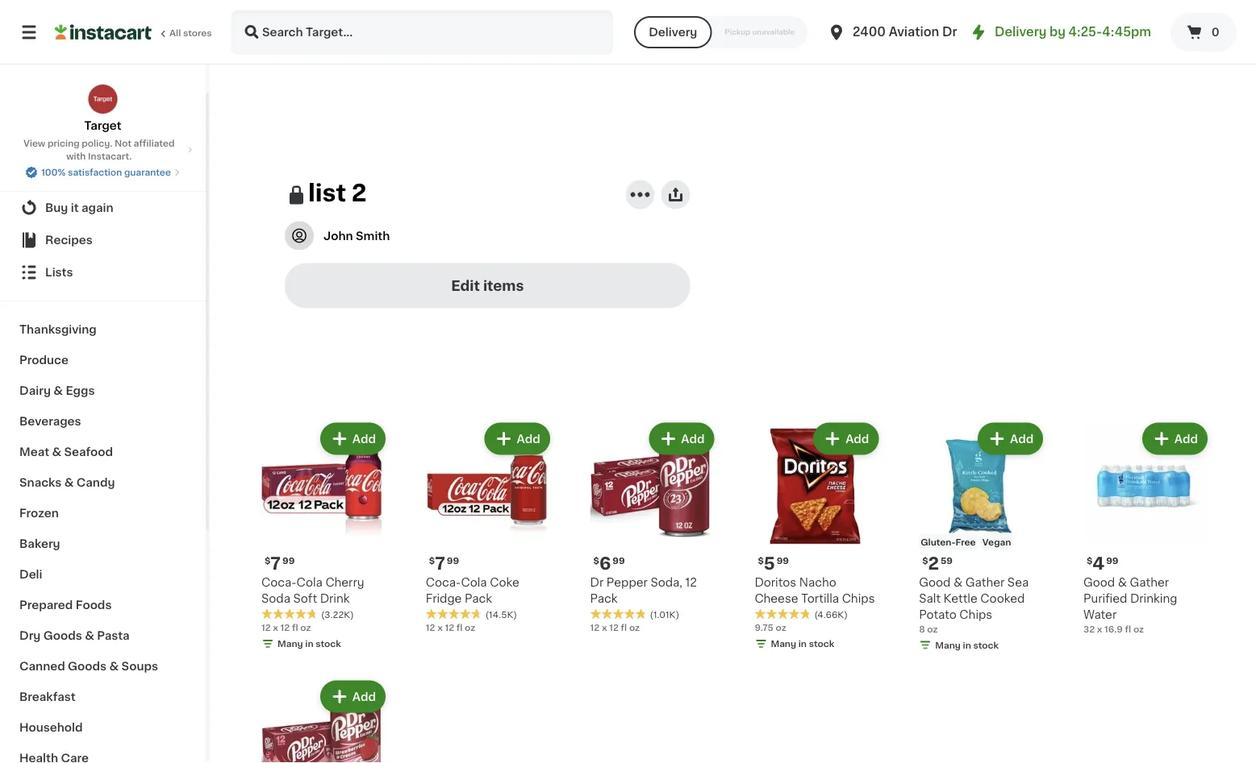 Task type: describe. For each thing, give the bounding box(es) containing it.
list 2
[[308, 182, 367, 205]]

service type group
[[634, 16, 808, 48]]

99 for dr pepper soda, 12 pack
[[613, 556, 625, 565]]

snacks & candy link
[[10, 468, 196, 499]]

many for 7
[[278, 640, 303, 649]]

tortilla
[[801, 593, 839, 604]]

buy
[[45, 202, 68, 214]]

recipes link
[[10, 224, 196, 257]]

not
[[115, 139, 131, 148]]

lists link
[[10, 257, 196, 289]]

shop link
[[10, 160, 196, 192]]

add button for dr pepper soda, 12 pack
[[651, 425, 713, 454]]

dr inside dr pepper soda, 12 pack
[[590, 577, 604, 588]]

dry
[[19, 631, 41, 642]]

100% satisfaction guarantee
[[41, 168, 171, 177]]

4:45pm
[[1102, 26, 1151, 38]]

& for snacks & candy
[[64, 478, 74, 489]]

produce
[[19, 355, 69, 366]]

dr inside 'popup button'
[[942, 26, 957, 38]]

gather for sea
[[965, 577, 1005, 588]]

target logo image
[[88, 84, 118, 115]]

oz down soft at the bottom of the page
[[300, 624, 311, 633]]

goods for canned
[[68, 662, 107, 673]]

kettle
[[944, 593, 978, 604]]

0 button
[[1171, 13, 1237, 52]]

coca- for fridge
[[426, 577, 461, 588]]

add for coca-cola cherry soda soft drink
[[352, 433, 376, 445]]

recipes
[[45, 235, 93, 246]]

cheese
[[755, 593, 798, 604]]

water
[[1083, 609, 1117, 621]]

soda,
[[651, 577, 683, 588]]

& for dairy & eggs
[[53, 386, 63, 397]]

$ inside $ 4 99
[[1087, 556, 1093, 565]]

prepared foods link
[[10, 591, 196, 621]]

delivery button
[[634, 16, 712, 48]]

nacho
[[799, 577, 836, 588]]

soda
[[261, 593, 290, 604]]

dr pepper soda, 12 pack
[[590, 577, 697, 604]]

& for good & gather purified drinking water 32 x 16.9 fl oz
[[1118, 577, 1127, 588]]

sea
[[1007, 577, 1029, 588]]

4
[[1093, 556, 1105, 573]]

32
[[1083, 625, 1095, 634]]

gluten-
[[921, 538, 956, 547]]

delivery for delivery by 4:25-4:45pm
[[995, 26, 1047, 38]]

breakfast
[[19, 692, 76, 703]]

x inside good & gather purified drinking water 32 x 16.9 fl oz
[[1097, 625, 1102, 634]]

delivery by 4:25-4:45pm
[[995, 26, 1151, 38]]

add for doritos nacho cheese tortilla chips
[[846, 433, 869, 445]]

coca-cola coke fridge pack
[[426, 577, 519, 604]]

0
[[1211, 27, 1219, 38]]

(4.66k)
[[814, 611, 848, 620]]

household
[[19, 723, 83, 734]]

fl for dr pepper soda, 12 pack
[[621, 624, 627, 633]]

with
[[66, 152, 86, 161]]

coke
[[490, 577, 519, 588]]

snacks & candy
[[19, 478, 115, 489]]

coca-cola cherry soda soft drink
[[261, 577, 364, 604]]

snacks
[[19, 478, 62, 489]]

2 horizontal spatial many in stock
[[935, 641, 999, 650]]

add for good & gather purified drinking water
[[1174, 433, 1198, 445]]

x for coca-cola cherry soda soft drink
[[273, 624, 278, 633]]

many in stock for 7
[[278, 640, 341, 649]]

it
[[71, 202, 79, 214]]

(14.5k)
[[485, 611, 517, 620]]

lists
[[45, 267, 73, 278]]

bakery
[[19, 539, 60, 550]]

instacart.
[[88, 152, 132, 161]]

2 horizontal spatial in
[[963, 641, 971, 650]]

$ 5 99
[[758, 556, 789, 573]]

many in stock for 5
[[771, 640, 834, 649]]

deli
[[19, 570, 42, 581]]

all stores
[[169, 29, 212, 38]]

deli link
[[10, 560, 196, 591]]

stores
[[183, 29, 212, 38]]

add button for coca-cola coke fridge pack
[[486, 425, 548, 454]]

good & gather purified drinking water 32 x 16.9 fl oz
[[1083, 577, 1177, 634]]

breakfast link
[[10, 682, 196, 713]]

12 x 12 fl oz for coca-cola cherry soda soft drink
[[261, 624, 311, 633]]

stock for 7
[[316, 640, 341, 649]]

buy it again link
[[10, 192, 196, 224]]

stock for 5
[[809, 640, 834, 649]]

dairy
[[19, 386, 51, 397]]

9.75 oz
[[755, 624, 786, 633]]

guarantee
[[124, 168, 171, 177]]

& for good & gather sea salt kettle cooked potato chips 8 oz
[[954, 577, 963, 588]]

2 for list
[[352, 182, 367, 205]]

household link
[[10, 713, 196, 744]]

dry goods & pasta
[[19, 631, 130, 642]]

product group containing 5
[[748, 420, 882, 668]]

12 x 12 fl oz for dr pepper soda, 12 pack
[[590, 624, 640, 633]]

2 horizontal spatial many
[[935, 641, 961, 650]]

59
[[941, 556, 953, 565]]

cola for soft
[[297, 577, 323, 588]]

foods
[[76, 600, 112, 612]]

canned goods & soups
[[19, 662, 158, 673]]

pricing
[[48, 139, 80, 148]]

vegan
[[982, 538, 1011, 547]]

dry goods & pasta link
[[10, 621, 196, 652]]

fl inside good & gather purified drinking water 32 x 16.9 fl oz
[[1125, 625, 1131, 634]]

2400
[[853, 26, 886, 38]]

canned
[[19, 662, 65, 673]]

items
[[483, 279, 524, 293]]

$ 4 99
[[1087, 556, 1119, 573]]

meat & seafood
[[19, 447, 113, 458]]

99 inside $ 4 99
[[1106, 556, 1119, 565]]

oz inside good & gather purified drinking water 32 x 16.9 fl oz
[[1133, 625, 1144, 634]]

free
[[956, 538, 976, 547]]

pepper
[[607, 577, 648, 588]]

add button for good & gather purified drinking water
[[1144, 425, 1206, 454]]

& inside canned goods & soups link
[[109, 662, 119, 673]]

purified
[[1083, 593, 1127, 604]]

add button for good & gather sea salt kettle cooked potato chips
[[979, 425, 1042, 454]]

& inside dry goods & pasta link
[[85, 631, 94, 642]]

(1.01k)
[[650, 611, 679, 620]]



Task type: locate. For each thing, give the bounding box(es) containing it.
john smith
[[324, 230, 390, 242]]

cola up soft at the bottom of the page
[[297, 577, 323, 588]]

goods down prepared foods
[[43, 631, 82, 642]]

pack down pepper
[[590, 593, 618, 604]]

0 horizontal spatial many
[[278, 640, 303, 649]]

99 for coca-cola coke fridge pack
[[447, 556, 459, 565]]

1 horizontal spatial cola
[[461, 577, 487, 588]]

oz
[[300, 624, 311, 633], [465, 624, 475, 633], [629, 624, 640, 633], [776, 624, 786, 633], [927, 625, 938, 634], [1133, 625, 1144, 634]]

doritos nacho cheese tortilla chips
[[755, 577, 875, 604]]

fl down dr pepper soda, 12 pack
[[621, 624, 627, 633]]

1 horizontal spatial in
[[798, 640, 807, 649]]

7
[[271, 556, 281, 573], [435, 556, 445, 573]]

1 7 from the left
[[271, 556, 281, 573]]

delivery for delivery
[[649, 27, 697, 38]]

drink
[[320, 593, 350, 604]]

gather inside good & gather purified drinking water 32 x 16.9 fl oz
[[1130, 577, 1169, 588]]

0 horizontal spatial 12 x 12 fl oz
[[261, 624, 311, 633]]

gather up drinking
[[1130, 577, 1169, 588]]

2 coca- from the left
[[426, 577, 461, 588]]

list
[[308, 182, 346, 205]]

& inside dairy & eggs link
[[53, 386, 63, 397]]

potato
[[919, 609, 957, 621]]

1 horizontal spatial coca-
[[426, 577, 461, 588]]

good inside good & gather purified drinking water 32 x 16.9 fl oz
[[1083, 577, 1115, 588]]

2400 aviation dr
[[853, 26, 957, 38]]

2 horizontal spatial 12 x 12 fl oz
[[590, 624, 640, 633]]

1 horizontal spatial $ 7 99
[[429, 556, 459, 573]]

4 $ from the left
[[758, 556, 764, 565]]

good inside the good & gather sea salt kettle cooked potato chips 8 oz
[[919, 577, 951, 588]]

1 99 from the left
[[282, 556, 295, 565]]

doritos
[[755, 577, 796, 588]]

product group containing 2
[[913, 420, 1046, 668]]

1 horizontal spatial 2
[[928, 556, 939, 573]]

all
[[169, 29, 181, 38]]

99 inside $ 5 99
[[777, 556, 789, 565]]

$ for doritos nacho cheese tortilla chips
[[758, 556, 764, 565]]

cola inside coca-cola cherry soda soft drink
[[297, 577, 323, 588]]

dairy & eggs
[[19, 386, 95, 397]]

7 for coca-cola cherry soda soft drink
[[271, 556, 281, 573]]

cola
[[297, 577, 323, 588], [461, 577, 487, 588]]

& inside the good & gather sea salt kettle cooked potato chips 8 oz
[[954, 577, 963, 588]]

shop
[[45, 170, 75, 182]]

all stores link
[[55, 10, 213, 55]]

fl down fridge
[[456, 624, 463, 633]]

0 horizontal spatial 7
[[271, 556, 281, 573]]

0 horizontal spatial delivery
[[649, 27, 697, 38]]

pack for 6
[[590, 593, 618, 604]]

add for dr pepper soda, 12 pack
[[681, 433, 705, 445]]

chips inside doritos nacho cheese tortilla chips
[[842, 593, 875, 604]]

beverages link
[[10, 407, 196, 437]]

2 right list
[[352, 182, 367, 205]]

delivery inside button
[[649, 27, 697, 38]]

2 cola from the left
[[461, 577, 487, 588]]

& up purified
[[1118, 577, 1127, 588]]

1 12 x 12 fl oz from the left
[[261, 624, 311, 633]]

many in stock down 9.75 oz
[[771, 640, 834, 649]]

0 horizontal spatial gather
[[965, 577, 1005, 588]]

satisfaction
[[68, 168, 122, 177]]

beverages
[[19, 416, 81, 428]]

good & gather sea salt kettle cooked potato chips 8 oz
[[919, 577, 1029, 634]]

2 7 from the left
[[435, 556, 445, 573]]

thanksgiving link
[[10, 315, 196, 345]]

add for coca-cola coke fridge pack
[[517, 433, 540, 445]]

2 $ 7 99 from the left
[[429, 556, 459, 573]]

pack inside the coca-cola coke fridge pack
[[465, 593, 492, 604]]

100%
[[41, 168, 66, 177]]

$ 7 99 up fridge
[[429, 556, 459, 573]]

1 vertical spatial 2
[[928, 556, 939, 573]]

99 for coca-cola cherry soda soft drink
[[282, 556, 295, 565]]

0 vertical spatial dr
[[942, 26, 957, 38]]

0 vertical spatial 2
[[352, 182, 367, 205]]

1 horizontal spatial chips
[[959, 609, 992, 621]]

many down 9.75 oz
[[771, 640, 796, 649]]

$ up fridge
[[429, 556, 435, 565]]

12 x 12 fl oz for coca-cola coke fridge pack
[[426, 624, 475, 633]]

2 gather from the left
[[1130, 577, 1169, 588]]

1 horizontal spatial gather
[[1130, 577, 1169, 588]]

2400 aviation dr button
[[827, 10, 957, 55]]

chips
[[842, 593, 875, 604], [959, 609, 992, 621]]

bakery link
[[10, 529, 196, 560]]

cola for pack
[[461, 577, 487, 588]]

many down potato
[[935, 641, 961, 650]]

1 vertical spatial dr
[[590, 577, 604, 588]]

many for 5
[[771, 640, 796, 649]]

3 12 x 12 fl oz from the left
[[590, 624, 640, 633]]

pack
[[465, 593, 492, 604], [590, 593, 618, 604]]

oz right 8 on the bottom of page
[[927, 625, 938, 634]]

2 for $
[[928, 556, 939, 573]]

oz down dr pepper soda, 12 pack
[[629, 624, 640, 633]]

0 horizontal spatial coca-
[[261, 577, 297, 588]]

thanksgiving
[[19, 324, 97, 336]]

0 horizontal spatial chips
[[842, 593, 875, 604]]

x for coca-cola coke fridge pack
[[437, 624, 443, 633]]

goods down dry goods & pasta
[[68, 662, 107, 673]]

$ up 'soda'
[[265, 556, 271, 565]]

& left the eggs
[[53, 386, 63, 397]]

many
[[278, 640, 303, 649], [771, 640, 796, 649], [935, 641, 961, 650]]

dr down 6
[[590, 577, 604, 588]]

100% satisfaction guarantee button
[[25, 163, 181, 179]]

99 right the 4
[[1106, 556, 1119, 565]]

1 vertical spatial chips
[[959, 609, 992, 621]]

(3.22k)
[[321, 611, 354, 620]]

coca- for soda
[[261, 577, 297, 588]]

gather up the cooked
[[965, 577, 1005, 588]]

0 horizontal spatial in
[[305, 640, 313, 649]]

good up salt
[[919, 577, 951, 588]]

99 up coca-cola cherry soda soft drink
[[282, 556, 295, 565]]

prepared
[[19, 600, 73, 612]]

$ up doritos
[[758, 556, 764, 565]]

cola inside the coca-cola coke fridge pack
[[461, 577, 487, 588]]

pack up (14.5k)
[[465, 593, 492, 604]]

1 horizontal spatial 12 x 12 fl oz
[[426, 624, 475, 633]]

1 horizontal spatial many in stock
[[771, 640, 834, 649]]

$ 7 99 up 'soda'
[[265, 556, 295, 573]]

& inside good & gather purified drinking water 32 x 16.9 fl oz
[[1118, 577, 1127, 588]]

2 horizontal spatial stock
[[973, 641, 999, 650]]

1 coca- from the left
[[261, 577, 297, 588]]

produce link
[[10, 345, 196, 376]]

& left pasta
[[85, 631, 94, 642]]

stock down the good & gather sea salt kettle cooked potato chips 8 oz
[[973, 641, 999, 650]]

0 horizontal spatial stock
[[316, 640, 341, 649]]

in for 5
[[798, 640, 807, 649]]

soft
[[293, 593, 317, 604]]

gather for purified
[[1130, 577, 1169, 588]]

product group containing add
[[255, 678, 389, 764]]

in
[[305, 640, 313, 649], [798, 640, 807, 649], [963, 641, 971, 650]]

99 right 6
[[613, 556, 625, 565]]

pack inside dr pepper soda, 12 pack
[[590, 593, 618, 604]]

coca- up fridge
[[426, 577, 461, 588]]

5 99 from the left
[[1106, 556, 1119, 565]]

99 right 5
[[777, 556, 789, 565]]

1 pack from the left
[[465, 593, 492, 604]]

dr
[[942, 26, 957, 38], [590, 577, 604, 588]]

1 $ 7 99 from the left
[[265, 556, 295, 573]]

3 99 from the left
[[613, 556, 625, 565]]

view pricing policy. not affiliated with instacart.
[[23, 139, 175, 161]]

1 horizontal spatial stock
[[809, 640, 834, 649]]

many in stock down (3.22k) at the left bottom of page
[[278, 640, 341, 649]]

0 horizontal spatial 2
[[352, 182, 367, 205]]

fl down soft at the bottom of the page
[[292, 624, 298, 633]]

6
[[599, 556, 611, 573]]

stock down (3.22k) at the left bottom of page
[[316, 640, 341, 649]]

2 good from the left
[[1083, 577, 1115, 588]]

in for 7
[[305, 640, 313, 649]]

0 horizontal spatial pack
[[465, 593, 492, 604]]

chips down kettle
[[959, 609, 992, 621]]

add button for coca-cola cherry soda soft drink
[[322, 425, 384, 454]]

$ inside $ 2 59
[[922, 556, 928, 565]]

add button for doritos nacho cheese tortilla chips
[[815, 425, 877, 454]]

99 inside "$ 6 99"
[[613, 556, 625, 565]]

1 horizontal spatial dr
[[942, 26, 957, 38]]

& for meat & seafood
[[52, 447, 61, 458]]

gluten-free vegan
[[921, 538, 1011, 547]]

99 up the coca-cola coke fridge pack
[[447, 556, 459, 565]]

$ up purified
[[1087, 556, 1093, 565]]

1 horizontal spatial good
[[1083, 577, 1115, 588]]

oz right 9.75
[[776, 624, 786, 633]]

6 $ from the left
[[1087, 556, 1093, 565]]

9.75
[[755, 624, 774, 633]]

cola left coke
[[461, 577, 487, 588]]

12 x 12 fl oz down fridge
[[426, 624, 475, 633]]

fl for coca-cola coke fridge pack
[[456, 624, 463, 633]]

0 horizontal spatial cola
[[297, 577, 323, 588]]

None search field
[[231, 10, 613, 55]]

$ left 59
[[922, 556, 928, 565]]

seafood
[[64, 447, 113, 458]]

3 $ from the left
[[593, 556, 599, 565]]

1 horizontal spatial pack
[[590, 593, 618, 604]]

coca- up 'soda'
[[261, 577, 297, 588]]

salt
[[919, 593, 941, 604]]

$ for dr pepper soda, 12 pack
[[593, 556, 599, 565]]

john
[[324, 230, 353, 242]]

oz inside the good & gather sea salt kettle cooked potato chips 8 oz
[[927, 625, 938, 634]]

pack for 7
[[465, 593, 492, 604]]

edit items
[[451, 279, 524, 293]]

1 vertical spatial goods
[[68, 662, 107, 673]]

dairy & eggs link
[[10, 376, 196, 407]]

& inside snacks & candy link
[[64, 478, 74, 489]]

dr right aviation
[[942, 26, 957, 38]]

0 vertical spatial goods
[[43, 631, 82, 642]]

coca- inside coca-cola cherry soda soft drink
[[261, 577, 297, 588]]

& up kettle
[[954, 577, 963, 588]]

coca- inside the coca-cola coke fridge pack
[[426, 577, 461, 588]]

again
[[82, 202, 113, 214]]

$ for coca-cola cherry soda soft drink
[[265, 556, 271, 565]]

2 12 x 12 fl oz from the left
[[426, 624, 475, 633]]

1 $ from the left
[[265, 556, 271, 565]]

many in stock
[[278, 640, 341, 649], [771, 640, 834, 649], [935, 641, 999, 650]]

$ inside "$ 6 99"
[[593, 556, 599, 565]]

product group containing 4
[[1077, 420, 1211, 668]]

12 inside dr pepper soda, 12 pack
[[685, 577, 697, 588]]

& left candy
[[64, 478, 74, 489]]

7 up 'soda'
[[271, 556, 281, 573]]

affiliated
[[134, 139, 175, 148]]

good up purified
[[1083, 577, 1115, 588]]

Search field
[[232, 11, 612, 53]]

1 gather from the left
[[965, 577, 1005, 588]]

& right "meat"
[[52, 447, 61, 458]]

7 for coca-cola coke fridge pack
[[435, 556, 445, 573]]

in down soft at the bottom of the page
[[305, 640, 313, 649]]

12 x 12 fl oz down pepper
[[590, 624, 640, 633]]

drinking
[[1130, 593, 1177, 604]]

gather
[[965, 577, 1005, 588], [1130, 577, 1169, 588]]

meat
[[19, 447, 49, 458]]

x down fridge
[[437, 624, 443, 633]]

x down pepper
[[602, 624, 607, 633]]

target
[[84, 120, 121, 131]]

0 horizontal spatial $ 7 99
[[265, 556, 295, 573]]

2 left 59
[[928, 556, 939, 573]]

many down 'soda'
[[278, 640, 303, 649]]

x right 32
[[1097, 625, 1102, 634]]

product group containing 6
[[584, 420, 718, 668]]

oz right 16.9
[[1133, 625, 1144, 634]]

0 horizontal spatial good
[[919, 577, 951, 588]]

fl right 16.9
[[1125, 625, 1131, 634]]

2
[[352, 182, 367, 205], [928, 556, 939, 573]]

chips up the (4.66k)
[[842, 593, 875, 604]]

stock
[[316, 640, 341, 649], [809, 640, 834, 649], [973, 641, 999, 650]]

1 horizontal spatial delivery
[[995, 26, 1047, 38]]

soups
[[122, 662, 158, 673]]

& left "soups" on the left
[[109, 662, 119, 673]]

1 cola from the left
[[297, 577, 323, 588]]

x down 'soda'
[[273, 624, 278, 633]]

add for good & gather sea salt kettle cooked potato chips
[[1010, 433, 1034, 445]]

eggs
[[66, 386, 95, 397]]

chips inside the good & gather sea salt kettle cooked potato chips 8 oz
[[959, 609, 992, 621]]

aviation
[[889, 26, 939, 38]]

0 vertical spatial chips
[[842, 593, 875, 604]]

in down the good & gather sea salt kettle cooked potato chips 8 oz
[[963, 641, 971, 650]]

$ 7 99 for coca-cola cherry soda soft drink
[[265, 556, 295, 573]]

$ up dr pepper soda, 12 pack
[[593, 556, 599, 565]]

fl for coca-cola cherry soda soft drink
[[292, 624, 298, 633]]

0 horizontal spatial dr
[[590, 577, 604, 588]]

many in stock down the good & gather sea salt kettle cooked potato chips 8 oz
[[935, 641, 999, 650]]

0 horizontal spatial many in stock
[[278, 640, 341, 649]]

99
[[282, 556, 295, 565], [447, 556, 459, 565], [613, 556, 625, 565], [777, 556, 789, 565], [1106, 556, 1119, 565]]

$ 6 99
[[593, 556, 625, 573]]

meat & seafood link
[[10, 437, 196, 468]]

stock down the (4.66k)
[[809, 640, 834, 649]]

good for water
[[1083, 577, 1115, 588]]

in down 'tortilla'
[[798, 640, 807, 649]]

oz down the coca-cola coke fridge pack
[[465, 624, 475, 633]]

$ 7 99 for coca-cola coke fridge pack
[[429, 556, 459, 573]]

& inside meat & seafood "link"
[[52, 447, 61, 458]]

gather inside the good & gather sea salt kettle cooked potato chips 8 oz
[[965, 577, 1005, 588]]

&
[[53, 386, 63, 397], [52, 447, 61, 458], [64, 478, 74, 489], [954, 577, 963, 588], [1118, 577, 1127, 588], [85, 631, 94, 642], [109, 662, 119, 673]]

$
[[265, 556, 271, 565], [429, 556, 435, 565], [593, 556, 599, 565], [758, 556, 764, 565], [922, 556, 928, 565], [1087, 556, 1093, 565]]

good for kettle
[[919, 577, 951, 588]]

instacart logo image
[[55, 23, 152, 42]]

1 good from the left
[[919, 577, 951, 588]]

$ inside $ 5 99
[[758, 556, 764, 565]]

4 99 from the left
[[777, 556, 789, 565]]

$ 7 99
[[265, 556, 295, 573], [429, 556, 459, 573]]

2 $ from the left
[[429, 556, 435, 565]]

goods for dry
[[43, 631, 82, 642]]

product group
[[255, 420, 389, 668], [419, 420, 553, 668], [584, 420, 718, 668], [748, 420, 882, 668], [913, 420, 1046, 668], [1077, 420, 1211, 668], [255, 678, 389, 764]]

fridge
[[426, 593, 462, 604]]

x for dr pepper soda, 12 pack
[[602, 624, 607, 633]]

canned goods & soups link
[[10, 652, 196, 682]]

5 $ from the left
[[922, 556, 928, 565]]

7 up fridge
[[435, 556, 445, 573]]

1 horizontal spatial many
[[771, 640, 796, 649]]

candy
[[76, 478, 115, 489]]

by
[[1050, 26, 1066, 38]]

view pricing policy. not affiliated with instacart. link
[[13, 137, 193, 163]]

5
[[764, 556, 775, 573]]

cooked
[[980, 593, 1025, 604]]

$ for coca-cola coke fridge pack
[[429, 556, 435, 565]]

99 for doritos nacho cheese tortilla chips
[[777, 556, 789, 565]]

2 pack from the left
[[590, 593, 618, 604]]

★★★★★
[[261, 609, 318, 620], [261, 609, 318, 620], [426, 609, 482, 620], [426, 609, 482, 620], [590, 609, 647, 620], [590, 609, 647, 620], [755, 609, 811, 620], [755, 609, 811, 620]]

1 horizontal spatial 7
[[435, 556, 445, 573]]

2 99 from the left
[[447, 556, 459, 565]]

12 x 12 fl oz down 'soda'
[[261, 624, 311, 633]]



Task type: vqa. For each thing, say whether or not it's contained in the screenshot.
x inside the Good & Gather Purified Drinking Water 32 x 16.9 fl oz
yes



